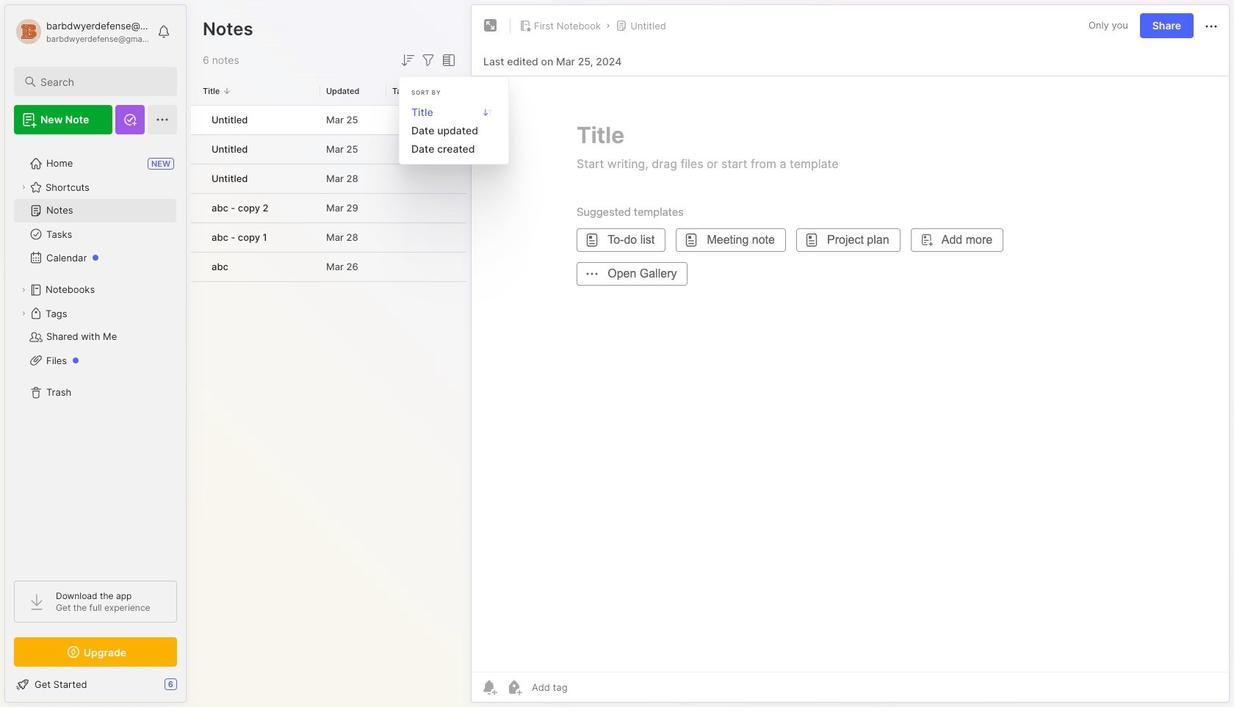 Task type: vqa. For each thing, say whether or not it's contained in the screenshot.
ROW GROUP
yes



Task type: describe. For each thing, give the bounding box(es) containing it.
Add filters field
[[419, 51, 437, 69]]

1 cell from the top
[[191, 106, 203, 134]]

expand notebooks image
[[19, 286, 28, 295]]

5 cell from the top
[[191, 223, 203, 252]]

4 cell from the top
[[191, 194, 203, 223]]

click to collapse image
[[185, 680, 197, 698]]

add tag image
[[505, 679, 523, 696]]

View options field
[[437, 51, 458, 69]]

6 cell from the top
[[191, 253, 203, 281]]

Note Editor text field
[[472, 76, 1229, 672]]

Sort options field
[[399, 51, 417, 69]]

more actions image
[[1203, 17, 1220, 35]]

add filters image
[[419, 51, 437, 69]]

expand tags image
[[19, 309, 28, 318]]

Add tag field
[[530, 681, 641, 694]]

Account field
[[14, 17, 150, 46]]

expand note image
[[482, 17, 500, 35]]



Task type: locate. For each thing, give the bounding box(es) containing it.
2 cell from the top
[[191, 135, 203, 164]]

tree inside main element
[[5, 143, 186, 568]]

tree
[[5, 143, 186, 568]]

row group
[[191, 106, 466, 283]]

note window element
[[471, 4, 1230, 707]]

none search field inside main element
[[40, 73, 164, 90]]

Help and Learning task checklist field
[[5, 673, 186, 696]]

None search field
[[40, 73, 164, 90]]

3 cell from the top
[[191, 165, 203, 193]]

main element
[[0, 0, 191, 707]]

Search text field
[[40, 75, 164, 89]]

cell
[[191, 106, 203, 134], [191, 135, 203, 164], [191, 165, 203, 193], [191, 194, 203, 223], [191, 223, 203, 252], [191, 253, 203, 281]]

More actions field
[[1203, 16, 1220, 35]]

add a reminder image
[[480, 679, 498, 696]]

dropdown list menu
[[400, 102, 508, 158]]



